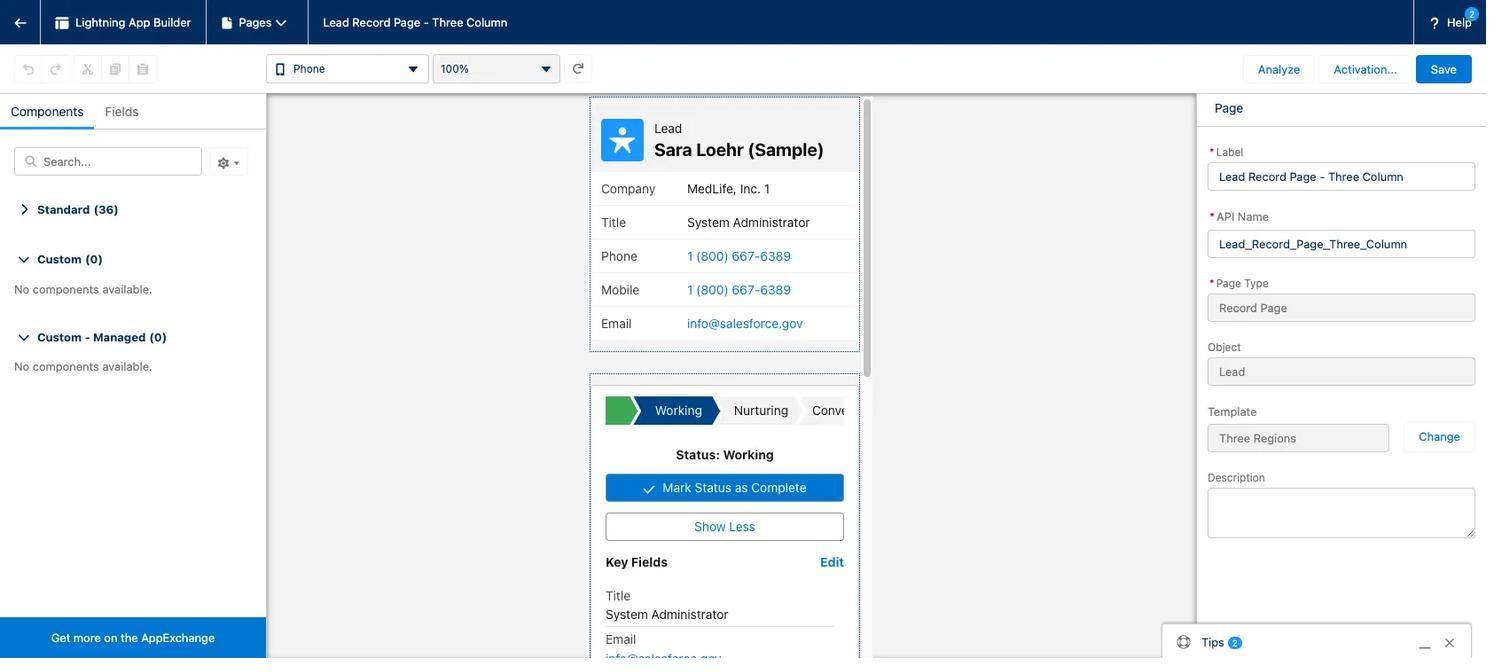 Task type: describe. For each thing, give the bounding box(es) containing it.
pages
[[239, 15, 272, 29]]

no components available. for -
[[14, 360, 152, 374]]

0 horizontal spatial (0)
[[85, 252, 103, 266]]

Template text field
[[1208, 424, 1390, 452]]

2 group from the left
[[74, 55, 157, 83]]

analyze button
[[1243, 55, 1316, 83]]

get more on the appexchange button
[[0, 617, 266, 658]]

standard
[[37, 202, 90, 216]]

record
[[352, 15, 391, 29]]

custom - managed (0)
[[37, 330, 167, 344]]

Object text field
[[1208, 357, 1476, 385]]

label
[[1217, 145, 1244, 159]]

no components available. for (0)
[[14, 282, 152, 296]]

components link
[[11, 94, 84, 129]]

tab list containing components
[[0, 94, 266, 129]]

* for * api name
[[1210, 209, 1215, 224]]

analyze
[[1258, 62, 1301, 76]]

app
[[129, 15, 150, 29]]

* label
[[1210, 145, 1244, 159]]

available. for -
[[102, 360, 152, 374]]

save
[[1431, 62, 1457, 76]]

lightning
[[75, 15, 126, 29]]

template
[[1208, 404, 1257, 418]]

no for custom (0)
[[14, 282, 29, 296]]

Search... search field
[[14, 147, 202, 176]]

1 horizontal spatial (0)
[[149, 330, 167, 344]]

three
[[432, 15, 463, 29]]

1 group from the left
[[14, 55, 70, 83]]

help
[[1448, 15, 1472, 29]]

custom for custom - managed
[[37, 330, 82, 344]]

2 for tips
[[1233, 637, 1238, 648]]

* for * label
[[1210, 145, 1215, 159]]

lead
[[323, 15, 349, 29]]

on
[[104, 631, 118, 645]]

pages link
[[206, 0, 309, 44]]

appexchange
[[141, 631, 215, 645]]

help 2
[[1448, 9, 1475, 29]]

1 horizontal spatial -
[[424, 15, 429, 29]]

tips 2
[[1202, 635, 1238, 649]]

custom for custom
[[37, 252, 82, 266]]

managed
[[93, 330, 146, 344]]

0 vertical spatial page
[[394, 15, 421, 29]]



Task type: locate. For each thing, give the bounding box(es) containing it.
1 vertical spatial (0)
[[149, 330, 167, 344]]

- left three
[[424, 15, 429, 29]]

2 no from the top
[[14, 360, 29, 374]]

builder
[[153, 15, 191, 29]]

page right record
[[394, 15, 421, 29]]

0 horizontal spatial 2
[[1233, 637, 1238, 648]]

*
[[1210, 145, 1215, 159], [1210, 209, 1215, 224], [1210, 276, 1215, 290]]

2 no components available. from the top
[[14, 360, 152, 374]]

2 up save button at the right of page
[[1470, 9, 1475, 20]]

2 vertical spatial page
[[1217, 276, 1242, 290]]

get more on the appexchange
[[51, 631, 215, 645]]

(0)
[[85, 252, 103, 266], [149, 330, 167, 344]]

components
[[11, 104, 84, 119]]

2 right tips
[[1233, 637, 1238, 648]]

1 no from the top
[[14, 282, 29, 296]]

1 vertical spatial custom
[[37, 330, 82, 344]]

1 no components available. from the top
[[14, 282, 152, 296]]

activation...
[[1334, 62, 1398, 76]]

1 vertical spatial components
[[33, 360, 99, 374]]

fields
[[105, 104, 139, 119]]

-
[[424, 15, 429, 29], [85, 330, 90, 344]]

* page type
[[1210, 276, 1269, 290]]

components for (0)
[[33, 282, 99, 296]]

(0) right managed
[[149, 330, 167, 344]]

available.
[[102, 282, 152, 296], [102, 360, 152, 374]]

0 vertical spatial -
[[424, 15, 429, 29]]

group up components
[[14, 55, 70, 83]]

phone
[[294, 62, 325, 76]]

change
[[1419, 430, 1461, 444]]

more
[[74, 631, 101, 645]]

2 for help
[[1470, 9, 1475, 20]]

group up fields
[[74, 55, 157, 83]]

change button
[[1404, 421, 1476, 452]]

components down custom - managed (0)
[[33, 360, 99, 374]]

components
[[33, 282, 99, 296], [33, 360, 99, 374]]

* left api
[[1210, 209, 1215, 224]]

page left 'type'
[[1217, 276, 1242, 290]]

fields link
[[105, 94, 139, 129]]

object
[[1208, 340, 1241, 353]]

phone button
[[266, 54, 429, 84]]

1 * from the top
[[1210, 145, 1215, 159]]

name
[[1238, 209, 1269, 224]]

(36)
[[94, 202, 119, 216]]

components for -
[[33, 360, 99, 374]]

custom (0)
[[37, 252, 103, 266]]

1 components from the top
[[33, 282, 99, 296]]

1 vertical spatial page
[[1215, 100, 1244, 115]]

no components available. down custom - managed (0)
[[14, 360, 152, 374]]

0 horizontal spatial group
[[14, 55, 70, 83]]

lead record page - three column
[[323, 15, 508, 29]]

api
[[1217, 209, 1235, 224]]

available. up managed
[[102, 282, 152, 296]]

save button
[[1416, 55, 1472, 83]]

the
[[121, 631, 138, 645]]

custom down standard
[[37, 252, 82, 266]]

lightning app builder
[[75, 15, 191, 29]]

* left 'type'
[[1210, 276, 1215, 290]]

0 vertical spatial no
[[14, 282, 29, 296]]

2 * from the top
[[1210, 209, 1215, 224]]

0 vertical spatial available.
[[102, 282, 152, 296]]

0 horizontal spatial -
[[85, 330, 90, 344]]

type
[[1245, 276, 1269, 290]]

1 vertical spatial no
[[14, 360, 29, 374]]

* for * page type
[[1210, 276, 1215, 290]]

2 inside tips 2
[[1233, 637, 1238, 648]]

0 vertical spatial components
[[33, 282, 99, 296]]

available. down managed
[[102, 360, 152, 374]]

1 vertical spatial 2
[[1233, 637, 1238, 648]]

Description text field
[[1208, 488, 1476, 538]]

1 vertical spatial *
[[1210, 209, 1215, 224]]

0 vertical spatial (0)
[[85, 252, 103, 266]]

column
[[467, 15, 508, 29]]

0 vertical spatial *
[[1210, 145, 1215, 159]]

no
[[14, 282, 29, 296], [14, 360, 29, 374]]

1 horizontal spatial 2
[[1470, 9, 1475, 20]]

page up label
[[1215, 100, 1244, 115]]

group
[[14, 55, 70, 83], [74, 55, 157, 83]]

standard (36)
[[37, 202, 119, 216]]

* left label
[[1210, 145, 1215, 159]]

tips
[[1202, 635, 1225, 649]]

get
[[51, 631, 70, 645]]

page
[[394, 15, 421, 29], [1215, 100, 1244, 115], [1217, 276, 1242, 290]]

0 vertical spatial custom
[[37, 252, 82, 266]]

activation... button
[[1319, 55, 1413, 83]]

no for custom - managed (0)
[[14, 360, 29, 374]]

0 vertical spatial 2
[[1470, 9, 1475, 20]]

1 vertical spatial no components available.
[[14, 360, 152, 374]]

no components available.
[[14, 282, 152, 296], [14, 360, 152, 374]]

1 custom from the top
[[37, 252, 82, 266]]

1 horizontal spatial group
[[74, 55, 157, 83]]

3 * from the top
[[1210, 276, 1215, 290]]

components down custom (0)
[[33, 282, 99, 296]]

1 available. from the top
[[102, 282, 152, 296]]

(0) down (36)
[[85, 252, 103, 266]]

1 vertical spatial -
[[85, 330, 90, 344]]

2 vertical spatial *
[[1210, 276, 1215, 290]]

None text field
[[1208, 162, 1476, 191], [1208, 229, 1476, 258], [1208, 293, 1476, 322], [1208, 162, 1476, 191], [1208, 229, 1476, 258], [1208, 293, 1476, 322]]

- left managed
[[85, 330, 90, 344]]

1 vertical spatial available.
[[102, 360, 152, 374]]

0 vertical spatial no components available.
[[14, 282, 152, 296]]

no components available. down custom (0)
[[14, 282, 152, 296]]

tab list
[[0, 94, 266, 129]]

2 components from the top
[[33, 360, 99, 374]]

custom left managed
[[37, 330, 82, 344]]

custom
[[37, 252, 82, 266], [37, 330, 82, 344]]

2 custom from the top
[[37, 330, 82, 344]]

2 available. from the top
[[102, 360, 152, 374]]

* api name
[[1210, 209, 1269, 224]]

2 inside help 2
[[1470, 9, 1475, 20]]

available. for (0)
[[102, 282, 152, 296]]

2
[[1470, 9, 1475, 20], [1233, 637, 1238, 648]]

description
[[1208, 471, 1266, 484]]



Task type: vqa. For each thing, say whether or not it's contained in the screenshot.
the middle Page
yes



